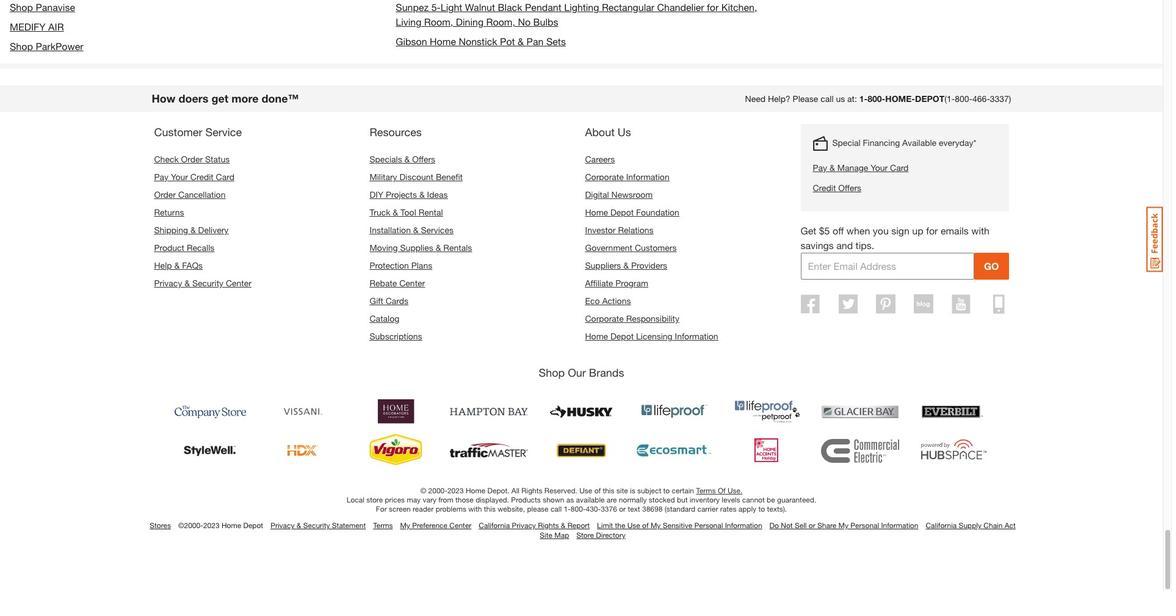 Task type: vqa. For each thing, say whether or not it's contained in the screenshot.
Digital Newsroom link
yes



Task type: describe. For each thing, give the bounding box(es) containing it.
order cancellation
[[154, 189, 226, 200]]

©2000-2023 home depot
[[178, 521, 263, 530]]

protection plans
[[370, 260, 432, 271]]

1 vertical spatial this
[[484, 505, 496, 514]]

1 vertical spatial rights
[[538, 521, 559, 530]]

government customers link
[[585, 243, 677, 253]]

hdx image
[[264, 434, 342, 468]]

service
[[205, 125, 242, 139]]

preference
[[412, 521, 448, 530]]

military discount benefit link
[[370, 172, 463, 182]]

subscriptions link
[[370, 331, 422, 342]]

sunpez 5-light walnut black pendant lighting rectangular chandelier for kitchen, living room, dining room, no bulbs link
[[396, 1, 757, 28]]

as
[[566, 495, 574, 505]]

shop parkpower link
[[10, 41, 83, 52]]

prices
[[385, 495, 405, 505]]

stocked
[[649, 495, 675, 505]]

when
[[847, 225, 870, 236]]

from
[[438, 495, 453, 505]]

& left report
[[561, 521, 566, 530]]

ecosmart image
[[635, 434, 713, 468]]

privacy & security statement link
[[271, 521, 366, 530]]

limit the use of my sensitive personal information link
[[597, 521, 762, 530]]

1 horizontal spatial 800-
[[868, 94, 885, 104]]

0 horizontal spatial terms
[[373, 521, 393, 530]]

2 horizontal spatial 800-
[[955, 94, 973, 104]]

& for specials & offers
[[405, 154, 410, 164]]

home depot on pinterest image
[[876, 295, 895, 314]]

vigoro image
[[357, 434, 435, 468]]

& for installation & services
[[413, 225, 419, 235]]

customer
[[154, 125, 202, 139]]

1 vertical spatial offers
[[838, 183, 862, 193]]

problems
[[436, 505, 466, 514]]

california privacy rights & report link
[[479, 521, 590, 530]]

pan
[[527, 36, 544, 47]]

home right ©2000- at the left of the page
[[222, 521, 241, 530]]

get
[[212, 92, 228, 105]]

home down digital
[[585, 207, 608, 218]]

statement
[[332, 521, 366, 530]]

home decorators collection image
[[357, 395, 435, 429]]

catalog
[[370, 313, 399, 324]]

with inside © 2000-2023 home depot. all rights reserved. use of this site is subject to certain terms of use. local store prices may vary from those displayed. products shown as available are normally stocked but inventory levels cannot be guaranteed. for screen reader problems with this website, please call 1-800-430-3376 or text 38698 (standard carrier rates apply to texts).
[[468, 505, 482, 514]]

home depot blog image
[[914, 295, 933, 314]]

website,
[[498, 505, 525, 514]]

supplies
[[400, 243, 433, 253]]

corporate for corporate responsibility
[[585, 313, 624, 324]]

pay for pay & manage your card
[[813, 163, 827, 173]]

you
[[873, 225, 889, 236]]

is
[[630, 486, 635, 495]]

truck & tool rental
[[370, 207, 443, 218]]

hubspace smart home image
[[914, 434, 992, 468]]

defiant image
[[542, 434, 621, 468]]

sign
[[892, 225, 910, 236]]

2 horizontal spatial center
[[450, 521, 472, 530]]

personal for my
[[851, 521, 879, 530]]

& for truck & tool rental
[[393, 207, 398, 218]]

available
[[902, 138, 937, 148]]

home depot on youtube image
[[952, 295, 971, 314]]

0 horizontal spatial center
[[226, 278, 252, 288]]

0 vertical spatial credit
[[190, 172, 214, 182]]

& for shipping & delivery
[[190, 225, 196, 235]]

privacy for privacy & security statement
[[271, 521, 295, 530]]

shop for shop parkpower
[[10, 41, 33, 52]]

savings
[[801, 240, 834, 251]]

glacier bay image
[[821, 395, 899, 429]]

corporate responsibility
[[585, 313, 680, 324]]

medify
[[10, 21, 46, 33]]

pay your credit card link
[[154, 172, 234, 182]]

doers
[[179, 92, 209, 105]]

lifeproof with petproof technology carpet image
[[728, 395, 806, 429]]

apply
[[739, 505, 757, 514]]

home depot mobile apps image
[[993, 295, 1005, 314]]

commercial electric image
[[821, 434, 899, 468]]

tips.
[[856, 240, 874, 251]]

digital
[[585, 189, 609, 200]]

466-
[[973, 94, 990, 104]]

careers
[[585, 154, 615, 164]]

1 room, from the left
[[424, 16, 453, 28]]

1 vertical spatial use
[[627, 521, 640, 530]]

check order status
[[154, 154, 230, 164]]

corporate responsibility link
[[585, 313, 680, 324]]

digital newsroom
[[585, 189, 653, 200]]

depot for licensing
[[611, 331, 634, 342]]

800- inside © 2000-2023 home depot. all rights reserved. use of this site is subject to certain terms of use. local store prices may vary from those displayed. products shown as available are normally stocked but inventory levels cannot be guaranteed. for screen reader problems with this website, please call 1-800-430-3376 or text 38698 (standard carrier rates apply to texts).
[[571, 505, 586, 514]]

home-
[[885, 94, 915, 104]]

living
[[396, 16, 422, 28]]

about us
[[585, 125, 631, 139]]

california supply chain act
[[926, 521, 1016, 530]]

1- inside © 2000-2023 home depot. all rights reserved. use of this site is subject to certain terms of use. local store prices may vary from those displayed. products shown as available are normally stocked but inventory levels cannot be guaranteed. for screen reader problems with this website, please call 1-800-430-3376 or text 38698 (standard carrier rates apply to texts).
[[564, 505, 571, 514]]

for inside sunpez 5-light walnut black pendant lighting rectangular chandelier for kitchen, living room, dining room, no bulbs
[[707, 1, 719, 13]]

for inside get $5 off when you sign up for emails with savings and tips.
[[926, 225, 938, 236]]

plans
[[411, 260, 432, 271]]

installation & services link
[[370, 225, 454, 235]]

home depot licensing information link
[[585, 331, 718, 342]]

terms of use. link
[[696, 486, 743, 495]]

california for california supply chain act
[[926, 521, 957, 530]]

(1-
[[945, 94, 955, 104]]

suppliers
[[585, 260, 621, 271]]

panavise
[[36, 1, 75, 13]]

suppliers & providers link
[[585, 260, 667, 271]]

& left ideas
[[419, 189, 425, 200]]

0 horizontal spatial card
[[216, 172, 234, 182]]

levels
[[722, 495, 740, 505]]

vissani image
[[264, 395, 342, 429]]

go button
[[974, 253, 1009, 280]]

with inside get $5 off when you sign up for emails with savings and tips.
[[972, 225, 990, 236]]

cancellation
[[178, 189, 226, 200]]

are
[[607, 495, 617, 505]]

government customers
[[585, 243, 677, 253]]

cannot
[[742, 495, 765, 505]]

2 room, from the left
[[486, 16, 515, 28]]

privacy & security center
[[154, 278, 252, 288]]

go
[[984, 260, 999, 272]]

husky image
[[542, 395, 621, 429]]

0 horizontal spatial offers
[[412, 154, 435, 164]]

protection
[[370, 260, 409, 271]]

0 horizontal spatial to
[[663, 486, 670, 495]]

1 vertical spatial or
[[809, 521, 816, 530]]

my preference center link
[[400, 521, 472, 530]]

carrier
[[698, 505, 718, 514]]

2 my from the left
[[651, 521, 661, 530]]

my preference center
[[400, 521, 472, 530]]

act
[[1005, 521, 1016, 530]]

medify air
[[10, 21, 64, 33]]

government
[[585, 243, 633, 253]]

benefit
[[436, 172, 463, 182]]

1 my from the left
[[400, 521, 410, 530]]

feedback link image
[[1147, 206, 1163, 272]]

products
[[511, 495, 541, 505]]

please
[[527, 505, 549, 514]]

& down services
[[436, 243, 441, 253]]

1 horizontal spatial this
[[603, 486, 615, 495]]

diy projects & ideas
[[370, 189, 448, 200]]

sunpez
[[396, 1, 429, 13]]

military discount benefit
[[370, 172, 463, 182]]

investor relations link
[[585, 225, 654, 235]]

call inside © 2000-2023 home depot. all rights reserved. use of this site is subject to certain terms of use. local store prices may vary from those displayed. products shown as available are normally stocked but inventory levels cannot be guaranteed. for screen reader problems with this website, please call 1-800-430-3376 or text 38698 (standard carrier rates apply to texts).
[[551, 505, 562, 514]]



Task type: locate. For each thing, give the bounding box(es) containing it.
1 horizontal spatial pay
[[813, 163, 827, 173]]

rebate center
[[370, 278, 425, 288]]

credit up cancellation
[[190, 172, 214, 182]]

0 vertical spatial to
[[663, 486, 670, 495]]

home down eco
[[585, 331, 608, 342]]

1 vertical spatial 1-
[[564, 505, 571, 514]]

0 vertical spatial 1-
[[860, 94, 868, 104]]

check order status link
[[154, 154, 230, 164]]

& down government customers
[[624, 260, 629, 271]]

for left kitchen,
[[707, 1, 719, 13]]

home depot foundation
[[585, 207, 679, 218]]

& right pot
[[518, 36, 524, 47]]

& right help
[[174, 260, 180, 271]]

or inside © 2000-2023 home depot. all rights reserved. use of this site is subject to certain terms of use. local store prices may vary from those displayed. products shown as available are normally stocked but inventory levels cannot be guaranteed. for screen reader problems with this website, please call 1-800-430-3376 or text 38698 (standard carrier rates apply to texts).
[[619, 505, 626, 514]]

2 california from the left
[[926, 521, 957, 530]]

subject
[[637, 486, 661, 495]]

0 vertical spatial security
[[192, 278, 223, 288]]

0 vertical spatial 2023
[[447, 486, 464, 495]]

depot
[[915, 94, 945, 104]]

1 vertical spatial to
[[759, 505, 765, 514]]

depot for foundation
[[611, 207, 634, 218]]

this left site
[[603, 486, 615, 495]]

call left us
[[821, 94, 834, 104]]

of
[[594, 486, 601, 495], [642, 521, 649, 530]]

card down the status
[[216, 172, 234, 182]]

home depot on twitter image
[[839, 295, 858, 314]]

©
[[420, 486, 426, 495]]

0 vertical spatial corporate
[[585, 172, 624, 182]]

my down 38698
[[651, 521, 661, 530]]

digital newsroom link
[[585, 189, 653, 200]]

1 vertical spatial credit
[[813, 183, 836, 193]]

& for privacy & security center
[[185, 278, 190, 288]]

0 vertical spatial of
[[594, 486, 601, 495]]

1 horizontal spatial personal
[[851, 521, 879, 530]]

specials & offers link
[[370, 154, 435, 164]]

1 horizontal spatial of
[[642, 521, 649, 530]]

800- up report
[[571, 505, 586, 514]]

diy projects & ideas link
[[370, 189, 448, 200]]

order up returns
[[154, 189, 176, 200]]

1 vertical spatial depot
[[611, 331, 634, 342]]

home depot on facebook image
[[801, 295, 820, 314]]

0 horizontal spatial security
[[192, 278, 223, 288]]

the company store image
[[171, 395, 249, 429]]

discount
[[400, 172, 433, 182]]

0 horizontal spatial this
[[484, 505, 496, 514]]

1 corporate from the top
[[585, 172, 624, 182]]

use right as
[[580, 486, 592, 495]]

2023 inside © 2000-2023 home depot. all rights reserved. use of this site is subject to certain terms of use. local store prices may vary from those displayed. products shown as available are normally stocked but inventory levels cannot be guaranteed. for screen reader problems with this website, please call 1-800-430-3376 or text 38698 (standard carrier rates apply to texts).
[[447, 486, 464, 495]]

cards
[[386, 296, 408, 306]]

security for statement
[[303, 521, 330, 530]]

returns link
[[154, 207, 184, 218]]

personal for sensitive
[[694, 521, 723, 530]]

1 horizontal spatial 2023
[[447, 486, 464, 495]]

offers up discount
[[412, 154, 435, 164]]

privacy & security statement
[[271, 521, 366, 530]]

0 horizontal spatial with
[[468, 505, 482, 514]]

1 vertical spatial for
[[926, 225, 938, 236]]

hampton bay image
[[450, 395, 528, 429]]

california privacy rights & report
[[479, 521, 590, 530]]

& left 'statement'
[[297, 521, 301, 530]]

newsroom
[[611, 189, 653, 200]]

1 horizontal spatial offers
[[838, 183, 862, 193]]

0 horizontal spatial or
[[619, 505, 626, 514]]

all
[[512, 486, 520, 495]]

1 horizontal spatial card
[[890, 163, 909, 173]]

rebate
[[370, 278, 397, 288]]

0 vertical spatial use
[[580, 486, 592, 495]]

store
[[366, 495, 383, 505]]

limit the use of my sensitive personal information
[[597, 521, 762, 530]]

corporate down careers
[[585, 172, 624, 182]]

1 horizontal spatial my
[[651, 521, 661, 530]]

pay down check
[[154, 172, 169, 182]]

1 vertical spatial 2023
[[203, 521, 220, 530]]

shop left our
[[539, 366, 565, 379]]

my down screen
[[400, 521, 410, 530]]

& up supplies
[[413, 225, 419, 235]]

0 vertical spatial shop
[[10, 1, 33, 13]]

security down "faqs"
[[192, 278, 223, 288]]

investor relations
[[585, 225, 654, 235]]

manage
[[837, 163, 868, 173]]

recalls
[[187, 243, 214, 253]]

1 vertical spatial of
[[642, 521, 649, 530]]

1 vertical spatial order
[[154, 189, 176, 200]]

&
[[518, 36, 524, 47], [405, 154, 410, 164], [830, 163, 835, 173], [419, 189, 425, 200], [393, 207, 398, 218], [190, 225, 196, 235], [413, 225, 419, 235], [436, 243, 441, 253], [174, 260, 180, 271], [624, 260, 629, 271], [185, 278, 190, 288], [297, 521, 301, 530], [561, 521, 566, 530]]

rights right all
[[522, 486, 542, 495]]

of inside © 2000-2023 home depot. all rights reserved. use of this site is subject to certain terms of use. local store prices may vary from those displayed. products shown as available are normally stocked but inventory levels cannot be guaranteed. for screen reader problems with this website, please call 1-800-430-3376 or text 38698 (standard carrier rates apply to texts).
[[594, 486, 601, 495]]

& up recalls
[[190, 225, 196, 235]]

& for privacy & security statement
[[297, 521, 301, 530]]

card up the credit offers link
[[890, 163, 909, 173]]

& down "faqs"
[[185, 278, 190, 288]]

terms link
[[373, 521, 393, 530]]

0 horizontal spatial for
[[707, 1, 719, 13]]

everyday*
[[939, 138, 977, 148]]

1 vertical spatial call
[[551, 505, 562, 514]]

medify air link
[[10, 21, 64, 33]]

sets
[[546, 36, 566, 47]]

0 vertical spatial this
[[603, 486, 615, 495]]

may
[[407, 495, 421, 505]]

38698
[[642, 505, 663, 514]]

1 vertical spatial shop
[[10, 41, 33, 52]]

2 corporate from the top
[[585, 313, 624, 324]]

resources
[[370, 125, 422, 139]]

more
[[231, 92, 259, 105]]

3 my from the left
[[839, 521, 849, 530]]

shop for shop our brands
[[539, 366, 565, 379]]

0 horizontal spatial order
[[154, 189, 176, 200]]

0 vertical spatial depot
[[611, 207, 634, 218]]

affiliate
[[585, 278, 613, 288]]

home inside © 2000-2023 home depot. all rights reserved. use of this site is subject to certain terms of use. local store prices may vary from those displayed. products shown as available are normally stocked but inventory levels cannot be guaranteed. for screen reader problems with this website, please call 1-800-430-3376 or text 38698 (standard carrier rates apply to texts).
[[466, 486, 485, 495]]

& left tool
[[393, 207, 398, 218]]

california for california privacy rights & report
[[479, 521, 510, 530]]

center down plans
[[399, 278, 425, 288]]

vary
[[423, 495, 436, 505]]

0 vertical spatial with
[[972, 225, 990, 236]]

stores link
[[150, 521, 171, 530]]

1 vertical spatial corporate
[[585, 313, 624, 324]]

credit
[[190, 172, 214, 182], [813, 183, 836, 193]]

security left 'statement'
[[303, 521, 330, 530]]

1 horizontal spatial to
[[759, 505, 765, 514]]

800- right the depot
[[955, 94, 973, 104]]

1 horizontal spatial california
[[926, 521, 957, 530]]

1 horizontal spatial privacy
[[271, 521, 295, 530]]

offers
[[412, 154, 435, 164], [838, 183, 862, 193]]

0 horizontal spatial 800-
[[571, 505, 586, 514]]

shown
[[543, 495, 564, 505]]

0 horizontal spatial privacy
[[154, 278, 182, 288]]

eco
[[585, 296, 600, 306]]

credit down the pay & manage your card
[[813, 183, 836, 193]]

0 horizontal spatial 1-
[[564, 505, 571, 514]]

rental
[[419, 207, 443, 218]]

1 horizontal spatial or
[[809, 521, 816, 530]]

0 vertical spatial call
[[821, 94, 834, 104]]

report
[[568, 521, 590, 530]]

1 horizontal spatial call
[[821, 94, 834, 104]]

privacy for privacy & security center
[[154, 278, 182, 288]]

rentals
[[443, 243, 472, 253]]

use inside © 2000-2023 home depot. all rights reserved. use of this site is subject to certain terms of use. local store prices may vary from those displayed. products shown as available are normally stocked but inventory levels cannot be guaranteed. for screen reader problems with this website, please call 1-800-430-3376 or text 38698 (standard carrier rates apply to texts).
[[580, 486, 592, 495]]

1 horizontal spatial security
[[303, 521, 330, 530]]

your up order cancellation
[[171, 172, 188, 182]]

0 horizontal spatial use
[[580, 486, 592, 495]]

1- right at:
[[860, 94, 868, 104]]

2023 right stores link
[[203, 521, 220, 530]]

0 vertical spatial rights
[[522, 486, 542, 495]]

home left the depot. at the bottom left of the page
[[466, 486, 485, 495]]

1 horizontal spatial order
[[181, 154, 203, 164]]

0 horizontal spatial call
[[551, 505, 562, 514]]

shop panavise
[[10, 1, 75, 13]]

with right problems
[[468, 505, 482, 514]]

or left "text"
[[619, 505, 626, 514]]

lifeproof flooring image
[[635, 395, 713, 429]]

sunpez 5-light walnut black pendant lighting rectangular chandelier for kitchen, living room, dining room, no bulbs
[[396, 1, 757, 28]]

rights down please
[[538, 521, 559, 530]]

diy
[[370, 189, 383, 200]]

2023 up problems
[[447, 486, 464, 495]]

customer service
[[154, 125, 242, 139]]

faqs
[[182, 260, 203, 271]]

1 horizontal spatial room,
[[486, 16, 515, 28]]

& for pay & manage your card
[[830, 163, 835, 173]]

affiliate program
[[585, 278, 648, 288]]

1-
[[860, 94, 868, 104], [564, 505, 571, 514]]

use.
[[728, 486, 743, 495]]

call
[[821, 94, 834, 104], [551, 505, 562, 514]]

0 horizontal spatial of
[[594, 486, 601, 495]]

1 horizontal spatial center
[[399, 278, 425, 288]]

0 vertical spatial for
[[707, 1, 719, 13]]

everbilt image
[[914, 395, 992, 429]]

0 vertical spatial offers
[[412, 154, 435, 164]]

how doers get more done™
[[152, 92, 299, 105]]

430-
[[586, 505, 601, 514]]

or right sell
[[809, 521, 816, 530]]

local
[[347, 495, 364, 505]]

gift cards link
[[370, 296, 408, 306]]

pay for pay your credit card
[[154, 172, 169, 182]]

with right emails
[[972, 225, 990, 236]]

moving
[[370, 243, 398, 253]]

1 horizontal spatial with
[[972, 225, 990, 236]]

trafficmaster image
[[450, 434, 528, 468]]

help & faqs link
[[154, 260, 203, 271]]

Enter Email Address text field
[[801, 253, 974, 280]]

stylewell image
[[171, 434, 249, 468]]

offers down manage
[[838, 183, 862, 193]]

my right share
[[839, 521, 849, 530]]

corporate information link
[[585, 172, 670, 182]]

pay & manage your card link
[[813, 161, 977, 174]]

0 horizontal spatial your
[[171, 172, 188, 182]]

use right the at the bottom right of the page
[[627, 521, 640, 530]]

california left 'supply'
[[926, 521, 957, 530]]

text
[[628, 505, 640, 514]]

lighting
[[564, 1, 599, 13]]

supply
[[959, 521, 982, 530]]

0 horizontal spatial california
[[479, 521, 510, 530]]

order up pay your credit card
[[181, 154, 203, 164]]

0 horizontal spatial room,
[[424, 16, 453, 28]]

1 horizontal spatial 1-
[[860, 94, 868, 104]]

this down the depot. at the bottom left of the page
[[484, 505, 496, 514]]

my
[[400, 521, 410, 530], [651, 521, 661, 530], [839, 521, 849, 530]]

shop for shop panavise
[[10, 1, 33, 13]]

providers
[[631, 260, 667, 271]]

of down 38698
[[642, 521, 649, 530]]

2 vertical spatial shop
[[539, 366, 565, 379]]

share
[[818, 521, 837, 530]]

shop parkpower
[[10, 41, 83, 52]]

this
[[603, 486, 615, 495], [484, 505, 496, 514]]

1 horizontal spatial terms
[[696, 486, 716, 495]]

0 horizontal spatial pay
[[154, 172, 169, 182]]

california supply chain act link
[[926, 521, 1016, 530]]

terms inside © 2000-2023 home depot. all rights reserved. use of this site is subject to certain terms of use. local store prices may vary from those displayed. products shown as available are normally stocked but inventory levels cannot be guaranteed. for screen reader problems with this website, please call 1-800-430-3376 or text 38698 (standard carrier rates apply to texts).
[[696, 486, 716, 495]]

& up military discount benefit link
[[405, 154, 410, 164]]

0 vertical spatial or
[[619, 505, 626, 514]]

limit
[[597, 521, 613, 530]]

eco actions link
[[585, 296, 631, 306]]

home right gibson
[[430, 36, 456, 47]]

2 vertical spatial depot
[[243, 521, 263, 530]]

terms left the of
[[696, 486, 716, 495]]

0 horizontal spatial my
[[400, 521, 410, 530]]

2 horizontal spatial privacy
[[512, 521, 536, 530]]

center
[[226, 278, 252, 288], [399, 278, 425, 288], [450, 521, 472, 530]]

800- right at:
[[868, 94, 885, 104]]

your down financing
[[871, 163, 888, 173]]

0 horizontal spatial personal
[[694, 521, 723, 530]]

center down problems
[[450, 521, 472, 530]]

2 personal from the left
[[851, 521, 879, 530]]

1 vertical spatial with
[[468, 505, 482, 514]]

order cancellation link
[[154, 189, 226, 200]]

to left be
[[759, 505, 765, 514]]

california down the website,
[[479, 521, 510, 530]]

call left as
[[551, 505, 562, 514]]

& for suppliers & providers
[[624, 260, 629, 271]]

product recalls
[[154, 243, 214, 253]]

moving supplies & rentals link
[[370, 243, 472, 253]]

1 vertical spatial terms
[[373, 521, 393, 530]]

emails
[[941, 225, 969, 236]]

for right up
[[926, 225, 938, 236]]

shop up medify
[[10, 1, 33, 13]]

0 horizontal spatial 2023
[[203, 521, 220, 530]]

1 horizontal spatial your
[[871, 163, 888, 173]]

personal down carrier
[[694, 521, 723, 530]]

gibson home nonstick pot & pan sets link
[[396, 36, 566, 47]]

home accents holiday image
[[728, 434, 806, 468]]

but
[[677, 495, 688, 505]]

1 personal from the left
[[694, 521, 723, 530]]

corporate for corporate information
[[585, 172, 624, 182]]

2 horizontal spatial my
[[839, 521, 849, 530]]

1- down reserved.
[[564, 505, 571, 514]]

truck
[[370, 207, 390, 218]]

room, down black
[[486, 16, 515, 28]]

0 vertical spatial order
[[181, 154, 203, 164]]

shop down medify
[[10, 41, 33, 52]]

& left manage
[[830, 163, 835, 173]]

chain
[[984, 521, 1003, 530]]

security for center
[[192, 278, 223, 288]]

1 vertical spatial security
[[303, 521, 330, 530]]

800-
[[868, 94, 885, 104], [955, 94, 973, 104], [571, 505, 586, 514]]

of left are
[[594, 486, 601, 495]]

1 horizontal spatial use
[[627, 521, 640, 530]]

screen
[[389, 505, 411, 514]]

corporate down eco actions
[[585, 313, 624, 324]]

relations
[[618, 225, 654, 235]]

& for help & faqs
[[174, 260, 180, 271]]

1 horizontal spatial credit
[[813, 183, 836, 193]]

$5
[[819, 225, 830, 236]]

rights inside © 2000-2023 home depot. all rights reserved. use of this site is subject to certain terms of use. local store prices may vary from those displayed. products shown as available are normally stocked but inventory levels cannot be guaranteed. for screen reader problems with this website, please call 1-800-430-3376 or text 38698 (standard carrier rates apply to texts).
[[522, 486, 542, 495]]

0 vertical spatial terms
[[696, 486, 716, 495]]

site
[[617, 486, 628, 495]]

center down delivery
[[226, 278, 252, 288]]

rectangular
[[602, 1, 655, 13]]

1 california from the left
[[479, 521, 510, 530]]

and
[[837, 240, 853, 251]]

personal right share
[[851, 521, 879, 530]]

terms down the for
[[373, 521, 393, 530]]

depot.
[[488, 486, 510, 495]]

to left certain
[[663, 486, 670, 495]]

need
[[745, 94, 766, 104]]

pay up credit offers
[[813, 163, 827, 173]]

room, down 5-
[[424, 16, 453, 28]]

0 horizontal spatial credit
[[190, 172, 214, 182]]

©2000-
[[178, 521, 203, 530]]

1 horizontal spatial for
[[926, 225, 938, 236]]



